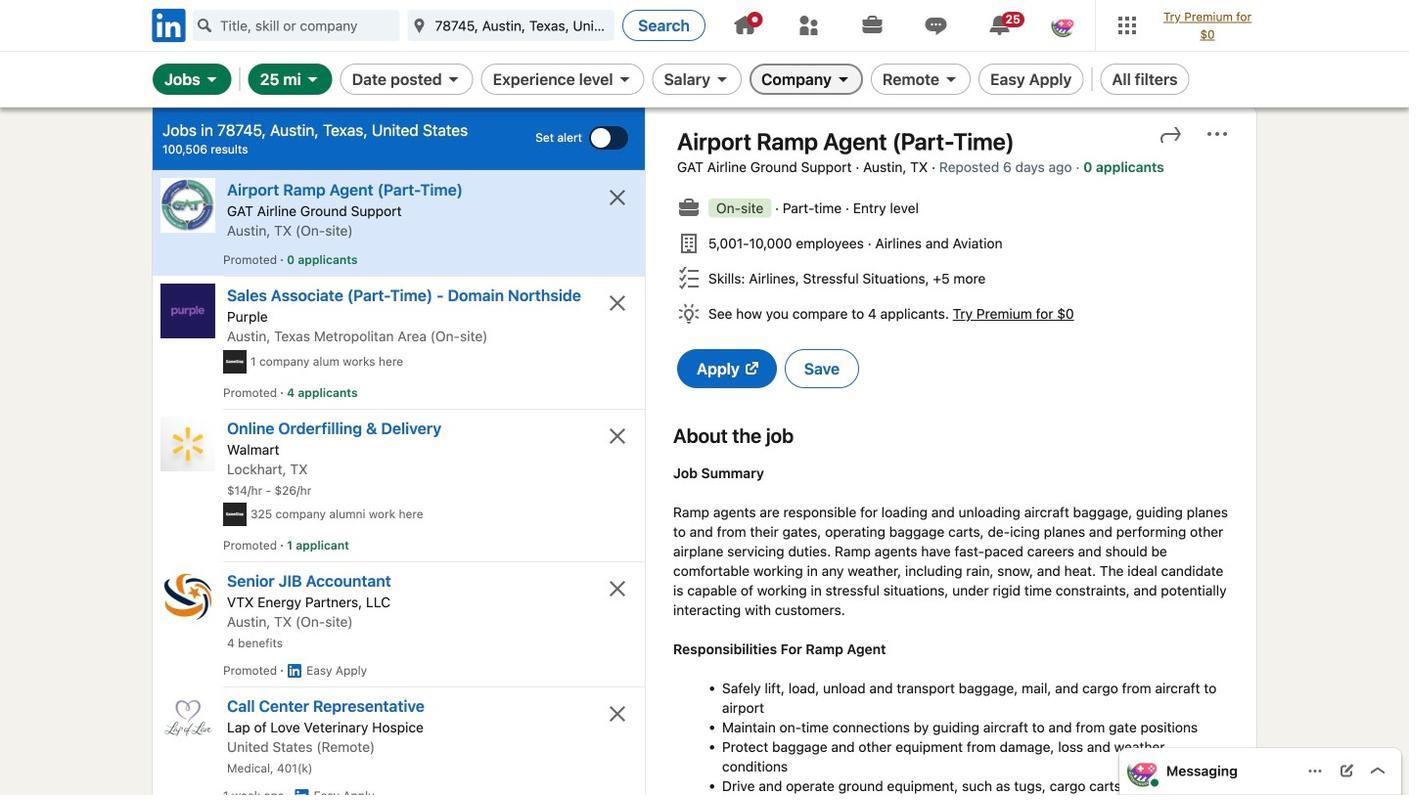 Task type: locate. For each thing, give the bounding box(es) containing it.
1 dismiss job image from the top
[[606, 292, 629, 315]]

2 vertical spatial dismiss job image
[[606, 702, 629, 726]]

1 dismiss job image from the top
[[606, 186, 629, 209]]

0 vertical spatial dismiss job image
[[606, 292, 629, 315]]

dismiss job image
[[606, 292, 629, 315], [606, 577, 629, 601], [606, 702, 629, 726]]

Search by title, skill, or company text field
[[193, 10, 400, 41]]

1 vertical spatial dismiss job image
[[606, 425, 629, 448]]

open messenger dropdown menu image
[[1307, 764, 1323, 779]]

dismiss job image
[[606, 186, 629, 209], [606, 425, 629, 448]]

company filter. clicking this button displays all company filter options. image
[[836, 71, 851, 87]]

custom image
[[197, 18, 212, 33]]

3 dismiss job image from the top
[[606, 702, 629, 726]]

linkedin image
[[149, 5, 189, 46], [149, 5, 189, 46]]

2 dismiss job image from the top
[[606, 425, 629, 448]]

0 vertical spatial dismiss job image
[[606, 186, 629, 209]]

ruby anderson image
[[1051, 14, 1075, 37]]

2 dismiss job image from the top
[[606, 577, 629, 601]]

1 vertical spatial dismiss job image
[[606, 577, 629, 601]]



Task type: describe. For each thing, give the bounding box(es) containing it.
walmart logo image
[[160, 417, 215, 472]]

Easy Apply filter. button
[[979, 64, 1084, 95]]

distance filter. clicking this button displays all distance filter options. image
[[305, 71, 321, 87]]

ruby anderson image
[[1127, 756, 1159, 787]]

remote filter. clicking this button displays all remote filter options. image
[[943, 71, 959, 87]]

dismiss job image for purple logo
[[606, 292, 629, 315]]

date posted filter. clicking this button displays all date posted filter options. image
[[446, 71, 462, 87]]

dismiss job image for vtx energy partners, llc logo at the left bottom of page
[[606, 577, 629, 601]]

City, state, or zip code text field
[[408, 10, 615, 41]]

dismiss job image for 'lap of love veterinary hospice logo'
[[606, 702, 629, 726]]

purple logo image
[[160, 284, 215, 339]]

vtx energy partners, llc logo image
[[160, 569, 215, 624]]

filter by: jobs image
[[204, 71, 220, 87]]

share image
[[1159, 122, 1182, 146]]

gat airline ground support logo image
[[160, 178, 215, 233]]

lap of love veterinary hospice logo image
[[160, 695, 215, 749]]

experience level filter. clicking this button displays all experience level filter options. image
[[617, 71, 633, 87]]

salary filter. clicking this button displays all salary filter options. image
[[714, 71, 730, 87]]



Task type: vqa. For each thing, say whether or not it's contained in the screenshot.
The Sramana Mitra, Graphic. Icon
no



